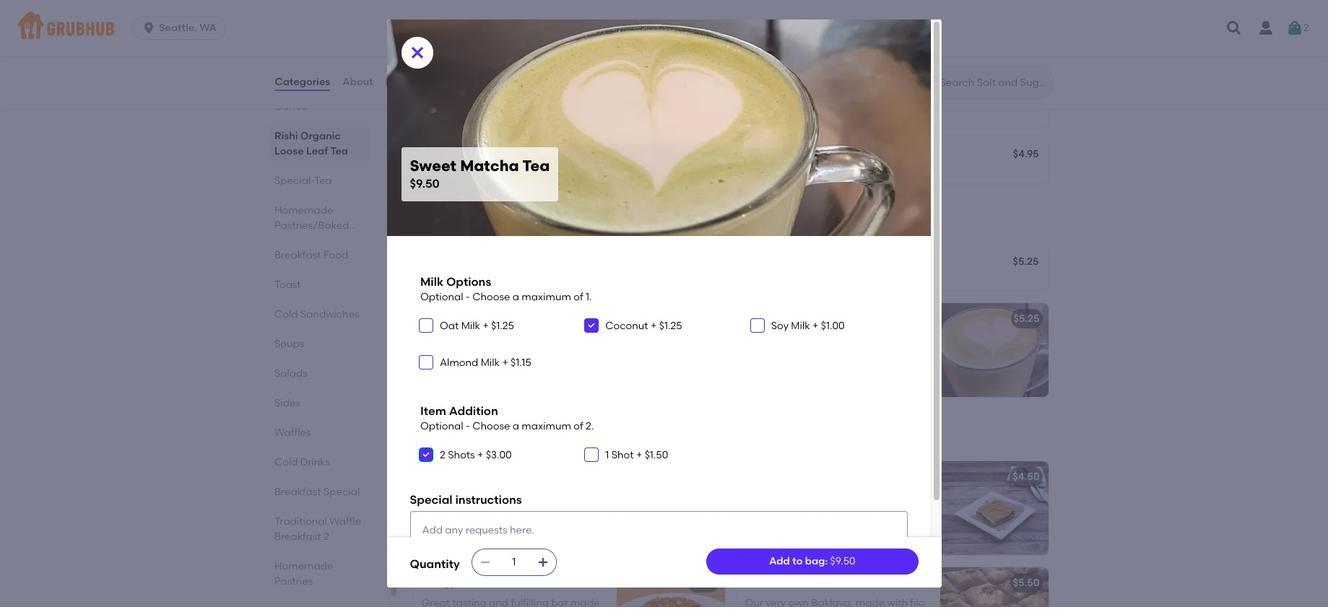 Task type: describe. For each thing, give the bounding box(es) containing it.
categories button
[[274, 56, 331, 108]]

soy
[[771, 320, 789, 332]]

creamy
[[421, 491, 461, 504]]

about
[[342, 76, 373, 88]]

breakfast inside traditional waffle breakfast 2
[[274, 531, 321, 543]]

cheesecake
[[421, 506, 480, 518]]

$9.50 for add to bag:
[[830, 555, 856, 568]]

oat
[[440, 320, 459, 332]]

1 horizontal spatial special
[[410, 493, 453, 507]]

soups
[[274, 338, 304, 350]]

treat
[[806, 506, 830, 518]]

waffle
[[329, 516, 361, 528]]

date
[[820, 491, 843, 504]]

maximum for milk options
[[522, 291, 571, 304]]

svg image for 2 shots + $3.00
[[422, 450, 430, 459]]

1 vertical spatial $5.25
[[1014, 313, 1040, 325]]

cookie
[[548, 506, 581, 518]]

nutella
[[531, 491, 566, 504]]

$4.75
[[690, 577, 716, 589]]

milk inside the milk options optional - choose a maximum of 1.
[[420, 275, 443, 289]]

breakfast inside homemade pastries/baked goods breakfast food
[[274, 249, 321, 261]]

item
[[420, 404, 446, 418]]

special instructions
[[410, 493, 522, 507]]

salads
[[274, 368, 307, 380]]

- for addition
[[466, 421, 470, 433]]

2 $1.25 from the left
[[659, 320, 682, 332]]

homemade for homemade baklava
[[745, 577, 803, 589]]

of for options
[[574, 291, 583, 304]]

svg image for 2
[[1286, 19, 1304, 37]]

add to bag: $9.50
[[769, 555, 856, 568]]

milk for oat milk + $1.25
[[461, 320, 480, 332]]

baklava
[[806, 577, 846, 589]]

cold for cold sandwiches
[[274, 308, 298, 321]]

style
[[795, 491, 818, 504]]

options
[[446, 275, 491, 289]]

grey,
[[442, 333, 466, 346]]

seattle,
[[159, 22, 197, 34]]

matcha for sweet matcha tea
[[778, 313, 816, 325]]

breakfast special
[[274, 486, 359, 498]]

tropical
[[745, 149, 785, 161]]

svg image for seattle, wa
[[142, 21, 156, 35]]

tea inside the rishi organic loose leaf tea
[[330, 145, 348, 157]]

black tea
[[421, 43, 469, 55]]

herbal
[[421, 149, 455, 161]]

london
[[421, 313, 459, 325]]

too
[[764, 521, 780, 533]]

reviews
[[385, 76, 426, 88]]

0 vertical spatial special-tea
[[274, 175, 332, 187]]

light
[[865, 506, 886, 518]]

$1.50
[[645, 449, 668, 461]]

svg image for soy milk + $1.00
[[753, 321, 762, 330]]

cold drinks
[[274, 456, 330, 469]]

tea inside sweet matcha tea $9.50
[[522, 157, 550, 175]]

add
[[769, 555, 790, 568]]

and up cheesecake
[[463, 491, 483, 504]]

rishi
[[274, 130, 298, 142]]

- for options
[[466, 291, 470, 304]]

nutella oreo cheesecake image
[[616, 462, 725, 555]]

tropical crimson iced tea
[[745, 149, 874, 161]]

crimson
[[788, 149, 830, 161]]

cold sandwiches
[[274, 308, 359, 321]]

soy milk + $1.00
[[771, 320, 845, 332]]

$1.15
[[511, 357, 531, 369]]

sweet.
[[782, 521, 814, 533]]

homemade pastries/baked goods breakfast food
[[274, 204, 349, 261]]

homemade baklava image
[[940, 568, 1048, 607]]

seattle, wa button
[[132, 17, 232, 40]]

lebanese style date stuffed cookie. a wonderful treat that is light and not too sweet.
[[745, 491, 917, 533]]

svg image for 1 shot + $1.50
[[587, 450, 596, 459]]

oat milk + $1.25
[[440, 320, 514, 332]]

a inside lebanese style date stuffed cookie. a wonderful treat that is light and not too sweet.
[[745, 506, 752, 518]]

sweet matcha tea image
[[940, 303, 1048, 397]]

cookie.
[[882, 491, 917, 504]]

milk options optional - choose a maximum of 1.
[[420, 275, 592, 304]]

energy bar image
[[616, 568, 725, 607]]

date maamoul image
[[940, 462, 1048, 555]]

homemade pastries/baked goods
[[410, 428, 674, 446]]

to
[[792, 555, 803, 568]]

syrup
[[635, 333, 661, 346]]

is
[[855, 506, 863, 518]]

and right steamed
[[536, 333, 555, 346]]

1 vertical spatial special-
[[410, 214, 473, 232]]

addition
[[449, 404, 498, 418]]

1
[[605, 449, 609, 461]]

pastries/baked for homemade pastries/baked goods
[[502, 428, 621, 446]]

2 breakfast from the top
[[274, 486, 321, 498]]

+ for 1 shot + $1.50
[[636, 449, 642, 461]]

1.
[[586, 291, 592, 304]]

Search Salt and Sugar Cafe and Bakery search field
[[938, 76, 1049, 90]]

homemade for homemade pastries
[[274, 560, 333, 573]]

delicious
[[485, 491, 528, 504]]

+ for 2 shots + $3.00
[[477, 449, 483, 461]]

seattle, wa
[[159, 22, 217, 34]]

and down with
[[491, 521, 511, 533]]

bar
[[458, 577, 475, 589]]

optional for milk
[[420, 291, 463, 304]]

maximum for item addition
[[522, 421, 571, 433]]

bag:
[[805, 555, 828, 568]]

green tea
[[745, 43, 795, 55]]

lebanese
[[745, 491, 793, 504]]

a inside creamy and delicious nutella cheesecake with an oreo cookie base. a sweet and chocolate delight!
[[450, 521, 458, 533]]

wa
[[199, 22, 217, 34]]

$9.50 for sweet matcha tea
[[410, 177, 440, 191]]

shot
[[611, 449, 634, 461]]

herbal tea
[[421, 149, 475, 161]]

of for addition
[[574, 421, 583, 433]]

creamy and delicious nutella cheesecake with an oreo cookie base. a sweet and chocolate delight!
[[421, 491, 581, 548]]

sweet matcha tea
[[745, 313, 836, 325]]

black tea image
[[616, 34, 725, 128]]

pastries
[[274, 576, 313, 588]]

2.
[[586, 421, 594, 433]]

about button
[[342, 56, 374, 108]]

goods for homemade pastries/baked goods
[[625, 428, 674, 446]]

oreo
[[521, 506, 546, 518]]

an
[[506, 506, 519, 518]]



Task type: vqa. For each thing, say whether or not it's contained in the screenshot.
+ corresponding to Soy Milk + $1.00
yes



Task type: locate. For each thing, give the bounding box(es) containing it.
sweet for sweet matcha tea
[[745, 313, 775, 325]]

cold
[[274, 308, 298, 321], [274, 456, 298, 469]]

choose
[[472, 291, 510, 304], [472, 421, 510, 433]]

homemade inside homemade pastries/baked goods breakfast food
[[274, 204, 333, 217]]

drinks
[[300, 456, 330, 469]]

a
[[513, 291, 519, 304], [513, 421, 519, 433]]

of
[[574, 291, 583, 304], [574, 421, 583, 433]]

steamed
[[469, 333, 512, 346]]

1 vertical spatial choose
[[472, 421, 510, 433]]

1 vertical spatial pastries/baked
[[502, 428, 621, 446]]

svg image
[[1226, 19, 1243, 37], [1286, 19, 1304, 37], [142, 21, 156, 35], [422, 358, 430, 367], [537, 557, 549, 568]]

$4.95
[[1013, 148, 1039, 160]]

matcha
[[460, 157, 519, 175], [778, 313, 816, 325]]

sweet inside sweet matcha tea $9.50
[[410, 157, 456, 175]]

cold down toast
[[274, 308, 298, 321]]

sides
[[274, 397, 300, 409]]

optional
[[420, 291, 463, 304], [420, 421, 463, 433]]

1 horizontal spatial $1.25
[[659, 320, 682, 332]]

0 vertical spatial 2
[[1304, 22, 1309, 34]]

1 vertical spatial optional
[[420, 421, 463, 433]]

svg image left input item quantity number field
[[479, 557, 491, 568]]

shots
[[448, 449, 475, 461]]

0 horizontal spatial matcha
[[460, 157, 519, 175]]

0 vertical spatial $5.25
[[1013, 256, 1039, 268]]

1 vertical spatial a
[[513, 421, 519, 433]]

pastries/baked up 1
[[502, 428, 621, 446]]

coconut + $1.25
[[605, 320, 682, 332]]

1 horizontal spatial $9.50
[[830, 555, 856, 568]]

cold for cold drinks
[[274, 456, 298, 469]]

1 horizontal spatial a
[[745, 506, 752, 518]]

$5.25 button
[[736, 248, 1048, 291]]

leaf
[[306, 145, 328, 157]]

of left 2.
[[574, 421, 583, 433]]

svg image
[[408, 44, 426, 61], [422, 321, 430, 330], [587, 321, 596, 330], [753, 321, 762, 330], [422, 450, 430, 459], [587, 450, 596, 459], [479, 557, 491, 568]]

+ up steamed
[[483, 320, 489, 332]]

1 vertical spatial goods
[[625, 428, 674, 446]]

item addition optional - choose a maximum of 2.
[[420, 404, 594, 433]]

svg image for almond milk
[[422, 358, 430, 367]]

svg image up earl
[[422, 321, 430, 330]]

maximum inside the milk options optional - choose a maximum of 1.
[[522, 291, 571, 304]]

1 vertical spatial of
[[574, 421, 583, 433]]

special-
[[274, 175, 314, 187], [410, 214, 473, 232]]

1 vertical spatial matcha
[[778, 313, 816, 325]]

homemade up shots on the left bottom
[[410, 428, 498, 446]]

categories
[[275, 76, 330, 88]]

sandwiches
[[300, 308, 359, 321]]

0 vertical spatial -
[[466, 291, 470, 304]]

1 horizontal spatial half
[[558, 333, 576, 346]]

maximum up earl grey, steamed half and half and vanilla syrup
[[522, 291, 571, 304]]

sweet matcha tea $9.50
[[410, 157, 550, 191]]

half up $1.15
[[515, 333, 533, 346]]

cold left drinks
[[274, 456, 298, 469]]

stuffed
[[846, 491, 880, 504]]

2 of from the top
[[574, 421, 583, 433]]

Input item quantity number field
[[498, 550, 530, 576]]

loose
[[274, 145, 303, 157]]

3 breakfast from the top
[[274, 531, 321, 543]]

matcha right herbal
[[460, 157, 519, 175]]

$4.50
[[1012, 42, 1039, 54], [689, 43, 716, 55], [689, 148, 715, 160], [1013, 471, 1040, 483]]

2 for 2 shots + $3.00
[[440, 449, 445, 461]]

0 vertical spatial choose
[[472, 291, 510, 304]]

1 vertical spatial special-tea
[[410, 214, 500, 232]]

1 half from the left
[[515, 333, 533, 346]]

2 vertical spatial 2
[[323, 531, 329, 543]]

0 vertical spatial cold
[[274, 308, 298, 321]]

maximum inside item addition optional - choose a maximum of 2.
[[522, 421, 571, 433]]

1 horizontal spatial special-
[[410, 214, 473, 232]]

1 vertical spatial a
[[450, 521, 458, 533]]

0 vertical spatial matcha
[[460, 157, 519, 175]]

homemade down add
[[745, 577, 803, 589]]

svg image left soy
[[753, 321, 762, 330]]

1 vertical spatial maximum
[[522, 421, 571, 433]]

+ left $1.15
[[502, 357, 508, 369]]

1 vertical spatial sweet
[[745, 313, 775, 325]]

optional up the london
[[420, 291, 463, 304]]

goods up the $1.50
[[625, 428, 674, 446]]

base.
[[421, 521, 448, 533]]

almond
[[440, 357, 478, 369]]

not
[[745, 521, 761, 533]]

matcha inside sweet matcha tea $9.50
[[460, 157, 519, 175]]

choose down options
[[472, 291, 510, 304]]

0 horizontal spatial $9.50
[[410, 177, 440, 191]]

+ right shot
[[636, 449, 642, 461]]

svg image inside 'seattle, wa' button
[[142, 21, 156, 35]]

homemade for homemade pastries/baked goods breakfast food
[[274, 204, 333, 217]]

milk right soy
[[791, 320, 810, 332]]

1 horizontal spatial goods
[[625, 428, 674, 446]]

and inside lebanese style date stuffed cookie. a wonderful treat that is light and not too sweet.
[[889, 506, 908, 518]]

2 choose from the top
[[472, 421, 510, 433]]

2 half from the left
[[558, 333, 576, 346]]

$9.50
[[410, 177, 440, 191], [830, 555, 856, 568]]

+ for oat milk + $1.25
[[483, 320, 489, 332]]

Special instructions text field
[[410, 512, 907, 565]]

traditional
[[274, 516, 327, 528]]

1 vertical spatial cold
[[274, 456, 298, 469]]

2 for 2
[[1304, 22, 1309, 34]]

1 horizontal spatial 2
[[440, 449, 445, 461]]

goods
[[274, 235, 306, 247], [625, 428, 674, 446]]

choose for addition
[[472, 421, 510, 433]]

0 vertical spatial optional
[[420, 291, 463, 304]]

waffles
[[274, 427, 311, 439]]

toast
[[274, 279, 301, 291]]

a
[[745, 506, 752, 518], [450, 521, 458, 533]]

2 a from the top
[[513, 421, 519, 433]]

special- down sweet matcha tea $9.50
[[410, 214, 473, 232]]

vanilla
[[600, 333, 632, 346]]

of inside the milk options optional - choose a maximum of 1.
[[574, 291, 583, 304]]

tea
[[452, 43, 469, 55], [778, 43, 795, 55], [330, 145, 348, 157], [457, 149, 475, 161], [856, 149, 874, 161], [522, 157, 550, 175], [314, 175, 332, 187], [473, 214, 500, 232], [482, 313, 500, 325], [819, 313, 836, 325]]

1 - from the top
[[466, 291, 470, 304]]

breakfast down traditional
[[274, 531, 321, 543]]

0 horizontal spatial pastries/baked
[[274, 220, 349, 232]]

+ for almond milk + $1.15
[[502, 357, 508, 369]]

maximum
[[522, 291, 571, 304], [522, 421, 571, 433]]

0 horizontal spatial special-tea
[[274, 175, 332, 187]]

of left 1. on the left of the page
[[574, 291, 583, 304]]

delight!
[[421, 535, 458, 548]]

svg image left 1
[[587, 450, 596, 459]]

search icon image
[[917, 74, 934, 91]]

homemade up 'pastries'
[[274, 560, 333, 573]]

with
[[483, 506, 503, 518]]

choose for options
[[472, 291, 510, 304]]

2 optional from the top
[[420, 421, 463, 433]]

earl grey, steamed half and half and vanilla syrup
[[421, 333, 661, 346]]

optional down item
[[420, 421, 463, 433]]

milk for soy milk + $1.00
[[791, 320, 810, 332]]

rishi organic loose leaf tea
[[274, 130, 348, 157]]

0 vertical spatial maximum
[[522, 291, 571, 304]]

0 vertical spatial sweet
[[410, 157, 456, 175]]

iced
[[832, 149, 854, 161]]

- down options
[[466, 291, 470, 304]]

$9.50 right bag: in the bottom right of the page
[[830, 555, 856, 568]]

0 vertical spatial a
[[513, 291, 519, 304]]

and down cookie.
[[889, 506, 908, 518]]

1 horizontal spatial sweet
[[745, 313, 775, 325]]

0 horizontal spatial special-
[[274, 175, 314, 187]]

optional for item
[[420, 421, 463, 433]]

earl
[[421, 333, 440, 346]]

$1.25
[[491, 320, 514, 332], [659, 320, 682, 332]]

- inside the milk options optional - choose a maximum of 1.
[[466, 291, 470, 304]]

0 vertical spatial pastries/baked
[[274, 220, 349, 232]]

special-tea
[[274, 175, 332, 187], [410, 214, 500, 232]]

pastries/baked
[[274, 220, 349, 232], [502, 428, 621, 446]]

goods for homemade pastries/baked goods breakfast food
[[274, 235, 306, 247]]

optional inside item addition optional - choose a maximum of 2.
[[420, 421, 463, 433]]

0 horizontal spatial $1.25
[[491, 320, 514, 332]]

+
[[483, 320, 489, 332], [651, 320, 657, 332], [812, 320, 819, 332], [502, 357, 508, 369], [477, 449, 483, 461], [636, 449, 642, 461]]

homemade up food
[[274, 204, 333, 217]]

$5.25
[[1013, 256, 1039, 268], [1014, 313, 1040, 325]]

wonderful
[[755, 506, 804, 518]]

milk left options
[[420, 275, 443, 289]]

optional inside the milk options optional - choose a maximum of 1.
[[420, 291, 463, 304]]

$1.25 up syrup
[[659, 320, 682, 332]]

special-tea down sweet matcha tea $9.50
[[410, 214, 500, 232]]

2 inside traditional waffle breakfast 2
[[323, 531, 329, 543]]

2 button
[[1286, 15, 1309, 41]]

1 shot + $1.50
[[605, 449, 668, 461]]

0 vertical spatial breakfast
[[274, 249, 321, 261]]

svg image for coconut + $1.25
[[587, 321, 596, 330]]

2 cold from the top
[[274, 456, 298, 469]]

homemade pastries
[[274, 560, 333, 588]]

2 - from the top
[[466, 421, 470, 433]]

sweet for sweet matcha tea $9.50
[[410, 157, 456, 175]]

milk for almond milk + $1.15
[[481, 357, 500, 369]]

0 horizontal spatial 2
[[323, 531, 329, 543]]

traditional waffle breakfast 2
[[274, 516, 361, 543]]

and
[[536, 333, 555, 346], [579, 333, 598, 346], [463, 491, 483, 504], [889, 506, 908, 518], [491, 521, 511, 533]]

1 a from the top
[[513, 291, 519, 304]]

0 vertical spatial special-
[[274, 175, 314, 187]]

2 shots + $3.00
[[440, 449, 512, 461]]

0 vertical spatial of
[[574, 291, 583, 304]]

1 horizontal spatial pastries/baked
[[502, 428, 621, 446]]

coffee
[[274, 100, 307, 113]]

1 $1.25 from the left
[[491, 320, 514, 332]]

breakfast
[[274, 249, 321, 261], [274, 486, 321, 498], [274, 531, 321, 543]]

a inside the milk options optional - choose a maximum of 1.
[[513, 291, 519, 304]]

milk up grey,
[[461, 320, 480, 332]]

instructions
[[455, 493, 522, 507]]

special up base.
[[410, 493, 453, 507]]

quantity
[[410, 558, 460, 572]]

special-tea down leaf
[[274, 175, 332, 187]]

2 maximum from the top
[[522, 421, 571, 433]]

that
[[832, 506, 853, 518]]

a for options
[[513, 291, 519, 304]]

1 choose from the top
[[472, 291, 510, 304]]

homemade for homemade pastries/baked goods
[[410, 428, 498, 446]]

half left vanilla
[[558, 333, 576, 346]]

coconut
[[605, 320, 648, 332]]

goods up toast
[[274, 235, 306, 247]]

choose down addition
[[472, 421, 510, 433]]

svg image left shots on the left bottom
[[422, 450, 430, 459]]

food
[[323, 249, 348, 261]]

milk down steamed
[[481, 357, 500, 369]]

+ left $1.00
[[812, 320, 819, 332]]

pastries/baked up food
[[274, 220, 349, 232]]

matcha for sweet matcha tea $9.50
[[460, 157, 519, 175]]

$1.25 up steamed
[[491, 320, 514, 332]]

black
[[421, 43, 449, 55]]

- down addition
[[466, 421, 470, 433]]

svg image down 1. on the left of the page
[[587, 321, 596, 330]]

1 breakfast from the top
[[274, 249, 321, 261]]

london fog tea
[[421, 313, 500, 325]]

maximum left 2.
[[522, 421, 571, 433]]

1 maximum from the top
[[522, 291, 571, 304]]

2 inside button
[[1304, 22, 1309, 34]]

svg image inside 2 button
[[1286, 19, 1304, 37]]

0 vertical spatial $9.50
[[410, 177, 440, 191]]

special- down loose
[[274, 175, 314, 187]]

+ up syrup
[[651, 320, 657, 332]]

goods inside homemade pastries/baked goods breakfast food
[[274, 235, 306, 247]]

+ for soy milk + $1.00
[[812, 320, 819, 332]]

homemade baklava
[[745, 577, 846, 589]]

svg image for oat milk + $1.25
[[422, 321, 430, 330]]

choose inside item addition optional - choose a maximum of 2.
[[472, 421, 510, 433]]

special up waffle
[[323, 486, 359, 498]]

0 vertical spatial a
[[745, 506, 752, 518]]

sweet
[[410, 157, 456, 175], [745, 313, 775, 325]]

breakfast up traditional
[[274, 486, 321, 498]]

0 horizontal spatial special
[[323, 486, 359, 498]]

svg image up reviews
[[408, 44, 426, 61]]

0 horizontal spatial goods
[[274, 235, 306, 247]]

- inside item addition optional - choose a maximum of 2.
[[466, 421, 470, 433]]

matcha left $1.00
[[778, 313, 816, 325]]

pastries/baked for homemade pastries/baked goods breakfast food
[[274, 220, 349, 232]]

1 optional from the top
[[420, 291, 463, 304]]

of inside item addition optional - choose a maximum of 2.
[[574, 421, 583, 433]]

chocolate
[[513, 521, 563, 533]]

+ left $3.00
[[477, 449, 483, 461]]

main navigation navigation
[[0, 0, 1328, 56]]

choose inside the milk options optional - choose a maximum of 1.
[[472, 291, 510, 304]]

green
[[745, 43, 775, 55]]

1 vertical spatial 2
[[440, 449, 445, 461]]

1 horizontal spatial special-tea
[[410, 214, 500, 232]]

2 horizontal spatial 2
[[1304, 22, 1309, 34]]

and left vanilla
[[579, 333, 598, 346]]

a inside item addition optional - choose a maximum of 2.
[[513, 421, 519, 433]]

$9.50 inside sweet matcha tea $9.50
[[410, 177, 440, 191]]

-
[[466, 291, 470, 304], [466, 421, 470, 433]]

1 of from the top
[[574, 291, 583, 304]]

0 vertical spatial goods
[[274, 235, 306, 247]]

energy
[[421, 577, 456, 589]]

a up not
[[745, 506, 752, 518]]

0 horizontal spatial a
[[450, 521, 458, 533]]

1 vertical spatial -
[[466, 421, 470, 433]]

1 vertical spatial $9.50
[[830, 555, 856, 568]]

a for addition
[[513, 421, 519, 433]]

0 horizontal spatial sweet
[[410, 157, 456, 175]]

$5.25 inside "button"
[[1013, 256, 1039, 268]]

$9.50 down herbal
[[410, 177, 440, 191]]

almond milk + $1.15
[[440, 357, 531, 369]]

1 horizontal spatial matcha
[[778, 313, 816, 325]]

1 vertical spatial breakfast
[[274, 486, 321, 498]]

1 cold from the top
[[274, 308, 298, 321]]

breakfast up toast
[[274, 249, 321, 261]]

$3.00
[[486, 449, 512, 461]]

0 horizontal spatial half
[[515, 333, 533, 346]]

2 vertical spatial breakfast
[[274, 531, 321, 543]]

a down cheesecake
[[450, 521, 458, 533]]



